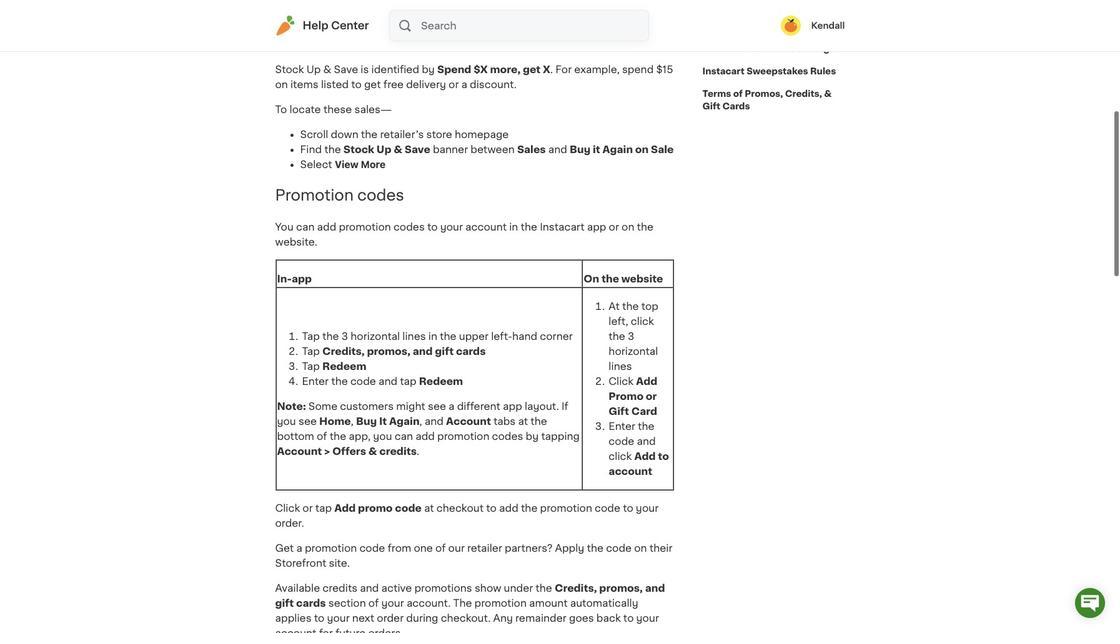 Task type: locate. For each thing, give the bounding box(es) containing it.
instacart sweepstakes rules
[[703, 67, 836, 76]]

2 vertical spatial add
[[335, 503, 356, 513]]

promotion inside at checkout to add the promotion code to your order.
[[540, 503, 592, 513]]

&
[[347, 31, 360, 45], [323, 65, 331, 75], [824, 89, 832, 98], [394, 145, 402, 155], [369, 446, 377, 456]]

promotion down the promotion codes
[[339, 222, 391, 232]]

cards down available
[[296, 598, 326, 608]]

app
[[587, 222, 607, 232], [292, 274, 312, 284], [503, 401, 522, 411]]

0 vertical spatial by
[[422, 65, 435, 75]]

click inside enter the code and click
[[609, 451, 632, 461]]

1 vertical spatial cards
[[296, 598, 326, 608]]

promos, up customers
[[367, 346, 411, 356]]

of
[[733, 89, 743, 98], [317, 431, 327, 441], [436, 543, 446, 553], [369, 598, 379, 608]]

add
[[317, 222, 336, 232], [416, 431, 435, 441], [499, 503, 519, 513]]

0 horizontal spatial 3
[[342, 331, 348, 341]]

1 vertical spatial gift
[[275, 598, 294, 608]]

0 horizontal spatial account
[[275, 628, 317, 633]]

& inside terms of promos, credits, & gift cards
[[824, 89, 832, 98]]

1 vertical spatial lines
[[609, 361, 632, 371]]

enter up some
[[302, 376, 329, 386]]

redeem up some customers might see a different app layout. if you see
[[419, 376, 463, 386]]

stock up view
[[344, 145, 374, 155]]

rules
[[811, 67, 836, 76]]

0 horizontal spatial a
[[296, 543, 302, 553]]

add inside add promo or gift card
[[636, 376, 658, 386]]

sales—
[[355, 105, 392, 115]]

1 horizontal spatial promos,
[[600, 583, 643, 593]]

listed
[[321, 80, 349, 90]]

or up order. at the bottom
[[303, 503, 313, 513]]

on left sale
[[635, 145, 649, 155]]

3 inside tap the 3 horizontal lines in the upper left-hand corner tap credits, promos, and gift cards tap redeem enter the code and tap redeem
[[342, 331, 348, 341]]

click up promo
[[609, 376, 636, 386]]

and right sales
[[549, 145, 567, 155]]

enter down card
[[609, 421, 636, 431]]

to inside . for example, spend $15 on items listed to get free delivery or a discount.
[[351, 80, 362, 90]]

1 horizontal spatial ,
[[420, 416, 422, 426]]

checkout.
[[441, 613, 491, 623]]

1 horizontal spatial account
[[466, 222, 507, 232]]

add inside add to account
[[635, 451, 656, 461]]

add
[[636, 376, 658, 386], [635, 451, 656, 461], [335, 503, 356, 513]]

again inside scroll down the retailer's store homepage find the stock up & save banner between sales and buy it again on sale select view more
[[603, 145, 633, 155]]

stock inside scroll down the retailer's store homepage find the stock up & save banner between sales and buy it again on sale select view more
[[344, 145, 374, 155]]

0 vertical spatial get
[[523, 65, 541, 75]]

click
[[609, 376, 636, 386], [275, 503, 300, 513]]

credits inside tabs at the bottom of the app, you can add promotion codes by tapping account > offers & credits .
[[379, 446, 417, 456]]

1 tap from the top
[[302, 331, 320, 341]]

promos, inside the 'credits, promos, and gift cards'
[[600, 583, 643, 593]]

instacart down the "profile"
[[703, 67, 745, 76]]

0 vertical spatial can
[[296, 222, 315, 232]]

enter inside enter the code and click
[[609, 421, 636, 431]]

0 vertical spatial see
[[428, 401, 446, 411]]

instacart sweepstakes rules link
[[703, 60, 836, 82]]

promos, inside tap the 3 horizontal lines in the upper left-hand corner tap credits, promos, and gift cards tap redeem enter the code and tap redeem
[[367, 346, 411, 356]]

. left for
[[551, 65, 553, 75]]

promotion up the apply
[[540, 503, 592, 513]]

you can add promotion codes to your account in the instacart app or on the website.
[[275, 222, 654, 247]]

on inside scroll down the retailer's store homepage find the stock up & save banner between sales and buy it again on sale select view more
[[635, 145, 649, 155]]

& inside tabs at the bottom of the app, you can add promotion codes by tapping account > offers & credits .
[[369, 446, 377, 456]]

click or tap add promo code
[[275, 503, 422, 513]]

0 horizontal spatial at
[[424, 503, 434, 513]]

to inside you can add promotion codes to your account in the instacart app or on the website.
[[427, 222, 438, 232]]

credits, up goes
[[555, 583, 597, 593]]

promos,
[[367, 346, 411, 356], [600, 583, 643, 593]]

promotion inside tabs at the bottom of the app, you can add promotion codes by tapping account > offers & credits .
[[437, 431, 490, 441]]

0 vertical spatial tap
[[302, 331, 320, 341]]

credits up section
[[323, 583, 358, 593]]

save down center at the left of page
[[363, 31, 400, 45]]

0 vertical spatial lines
[[403, 331, 426, 341]]

promotion up any
[[475, 598, 527, 608]]

your
[[440, 222, 463, 232], [636, 503, 659, 513], [382, 598, 404, 608], [327, 613, 350, 623], [637, 613, 659, 623]]

code up customers
[[351, 376, 376, 386]]

click
[[631, 316, 654, 326], [609, 451, 632, 461]]

account inside you can add promotion codes to your account in the instacart app or on the website.
[[466, 222, 507, 232]]

add for account
[[635, 451, 656, 461]]

on left the their
[[634, 543, 647, 553]]

get left x
[[523, 65, 541, 75]]

0 horizontal spatial can
[[296, 222, 315, 232]]

redeem up some
[[323, 361, 367, 371]]

again down might
[[389, 416, 420, 426]]

credits down home , buy it again , and account
[[379, 446, 417, 456]]

free
[[384, 80, 404, 90]]

& down the retailer's
[[394, 145, 402, 155]]

0 vertical spatial gift
[[435, 346, 454, 356]]

spend
[[622, 65, 654, 75]]

stock for stock up & save
[[275, 31, 318, 45]]

1 horizontal spatial instacart
[[703, 67, 745, 76]]

stock down help on the top left of page
[[275, 31, 318, 45]]

1 horizontal spatial by
[[526, 431, 539, 441]]

credits, inside the 'credits, promos, and gift cards'
[[555, 583, 597, 593]]

during
[[406, 613, 438, 623]]

1 horizontal spatial at
[[518, 416, 528, 426]]

any
[[493, 613, 513, 623]]

more
[[361, 159, 386, 170]]

0 vertical spatial instacart
[[703, 67, 745, 76]]

1 horizontal spatial see
[[428, 401, 446, 411]]

offers
[[332, 446, 366, 456]]

0 vertical spatial a
[[462, 80, 467, 90]]

1 vertical spatial can
[[395, 431, 413, 441]]

& inside scroll down the retailer's store homepage find the stock up & save banner between sales and buy it again on sale select view more
[[394, 145, 402, 155]]

in inside you can add promotion codes to your account in the instacart app or on the website.
[[509, 222, 518, 232]]

cards down upper
[[456, 346, 486, 356]]

get
[[523, 65, 541, 75], [364, 80, 381, 90]]

1 horizontal spatial gift
[[703, 102, 721, 111]]

2 horizontal spatial account
[[609, 466, 653, 476]]

2 vertical spatial add
[[499, 503, 519, 513]]

2 horizontal spatial app
[[587, 222, 607, 232]]

tap left promo
[[315, 503, 332, 513]]

.
[[551, 65, 553, 75], [417, 446, 419, 456]]

3
[[342, 331, 348, 341], [628, 331, 635, 341]]

and inside enter the code and click
[[637, 436, 656, 446]]

2 horizontal spatial a
[[462, 80, 467, 90]]

click inside at the top left, click the 3 horizontal lines
[[631, 316, 654, 326]]

. for example, spend $15 on items listed to get free delivery or a discount.
[[275, 65, 674, 90]]

1 vertical spatial again
[[389, 416, 420, 426]]

on up on the website
[[622, 222, 635, 232]]

of up the next
[[369, 598, 379, 608]]

1 horizontal spatial .
[[551, 65, 553, 75]]

1 horizontal spatial horizontal
[[609, 346, 658, 356]]

at right 'tabs'
[[518, 416, 528, 426]]

discount.
[[470, 80, 517, 90]]

up down the help center
[[322, 31, 344, 45]]

gift down promo
[[609, 406, 629, 416]]

1 horizontal spatial account
[[446, 416, 491, 426]]

lines left upper
[[403, 331, 426, 341]]

again right it
[[603, 145, 633, 155]]

homepage
[[455, 130, 509, 140]]

tap up might
[[400, 376, 417, 386]]

1 vertical spatial buy
[[356, 416, 377, 426]]

credits, promos, and gift cards
[[275, 583, 665, 608]]

app inside you can add promotion codes to your account in the instacart app or on the website.
[[587, 222, 607, 232]]

lines
[[403, 331, 426, 341], [609, 361, 632, 371]]

a right the get
[[296, 543, 302, 553]]

0 horizontal spatial get
[[364, 80, 381, 90]]

0 horizontal spatial in
[[429, 331, 437, 341]]

tap the 3 horizontal lines in the upper left-hand corner tap credits, promos, and gift cards tap redeem enter the code and tap redeem
[[302, 331, 573, 386]]

0 vertical spatial codes
[[358, 188, 404, 203]]

0 vertical spatial add
[[636, 376, 658, 386]]

you down "note:"
[[277, 416, 296, 426]]

and inside the 'credits, promos, and gift cards'
[[645, 583, 665, 593]]

the
[[361, 130, 378, 140], [324, 145, 341, 155], [521, 222, 538, 232], [637, 222, 654, 232], [602, 274, 619, 284], [622, 301, 639, 311], [323, 331, 339, 341], [440, 331, 457, 341], [609, 331, 626, 341], [331, 376, 348, 386], [531, 416, 547, 426], [638, 421, 655, 431], [330, 431, 346, 441], [521, 503, 538, 513], [587, 543, 604, 553], [536, 583, 552, 593]]

0 horizontal spatial cards
[[296, 598, 326, 608]]

at the top left, click the 3 horizontal lines
[[609, 301, 659, 371]]

on the website
[[584, 274, 663, 284]]

account down bottom
[[277, 446, 322, 456]]

cards inside the 'credits, promos, and gift cards'
[[296, 598, 326, 608]]

1 horizontal spatial up
[[322, 31, 344, 45]]

can up website.
[[296, 222, 315, 232]]

2 horizontal spatial save
[[405, 145, 430, 155]]

app down website.
[[292, 274, 312, 284]]

0 vertical spatial credits
[[379, 446, 417, 456]]

up for stock up & save
[[322, 31, 344, 45]]

click down top at the top right
[[631, 316, 654, 326]]

0 horizontal spatial you
[[277, 416, 296, 426]]

app up 'tabs'
[[503, 401, 522, 411]]

can down home , buy it again , and account
[[395, 431, 413, 441]]

0 vertical spatial add
[[317, 222, 336, 232]]

profile
[[703, 44, 733, 53]]

1 vertical spatial credits,
[[323, 346, 365, 356]]

0 vertical spatial app
[[587, 222, 607, 232]]

save down the retailer's
[[405, 145, 430, 155]]

can inside tabs at the bottom of the app, you can add promotion codes by tapping account > offers & credits .
[[395, 431, 413, 441]]

by left tapping
[[526, 431, 539, 441]]

save up listed
[[334, 65, 358, 75]]

add down some customers might see a different app layout. if you see
[[416, 431, 435, 441]]

promos, up automatically at bottom right
[[600, 583, 643, 593]]

scroll
[[300, 130, 328, 140]]

sweepstakes
[[747, 67, 809, 76]]

enter
[[302, 376, 329, 386], [609, 421, 636, 431]]

1 horizontal spatial can
[[395, 431, 413, 441]]

0 horizontal spatial .
[[417, 446, 419, 456]]

0 horizontal spatial account
[[277, 446, 322, 456]]

0 horizontal spatial by
[[422, 65, 435, 75]]

2 horizontal spatial credits,
[[785, 89, 822, 98]]

up up items
[[307, 65, 321, 75]]

instacart up the on in the right top of the page
[[540, 222, 585, 232]]

save for stock up & save is identified by spend $x more, get x
[[334, 65, 358, 75]]

code down add to account
[[595, 503, 621, 513]]

add down card
[[635, 451, 656, 461]]

click down card
[[609, 451, 632, 461]]

and up section
[[360, 583, 379, 593]]

tap inside tap the 3 horizontal lines in the upper left-hand corner tap credits, promos, and gift cards tap redeem enter the code and tap redeem
[[400, 376, 417, 386]]

1 vertical spatial save
[[334, 65, 358, 75]]

get inside . for example, spend $15 on items listed to get free delivery or a discount.
[[364, 80, 381, 90]]

account
[[755, 44, 794, 53], [446, 416, 491, 426], [277, 446, 322, 456]]

credits, up some
[[323, 346, 365, 356]]

the inside enter the code and click
[[638, 421, 655, 431]]

and
[[735, 44, 753, 53], [549, 145, 567, 155], [413, 346, 433, 356], [379, 376, 398, 386], [425, 416, 444, 426], [637, 436, 656, 446], [360, 583, 379, 593], [645, 583, 665, 593]]

of up >
[[317, 431, 327, 441]]

save for stock up & save
[[363, 31, 400, 45]]

buy left it
[[570, 145, 591, 155]]

save
[[363, 31, 400, 45], [334, 65, 358, 75], [405, 145, 430, 155]]

, down might
[[420, 416, 422, 426]]

help
[[303, 21, 329, 31]]

on
[[275, 80, 288, 90], [635, 145, 649, 155], [622, 222, 635, 232], [634, 543, 647, 553]]

0 horizontal spatial add
[[317, 222, 336, 232]]

help center
[[303, 21, 369, 31]]

gift down "terms" on the right top
[[703, 102, 721, 111]]

1 vertical spatial up
[[307, 65, 321, 75]]

1 vertical spatial click
[[275, 503, 300, 513]]

. down home , buy it again , and account
[[417, 446, 419, 456]]

0 vertical spatial up
[[322, 31, 344, 45]]

up up more
[[377, 145, 392, 155]]

0 horizontal spatial ,
[[351, 416, 354, 426]]

0 horizontal spatial click
[[275, 503, 300, 513]]

0 vertical spatial click
[[631, 316, 654, 326]]

1 vertical spatial at
[[424, 503, 434, 513]]

1 horizontal spatial in
[[509, 222, 518, 232]]

add inside tabs at the bottom of the app, you can add promotion codes by tapping account > offers & credits .
[[416, 431, 435, 441]]

how
[[703, 22, 724, 31]]

& up listed
[[323, 65, 331, 75]]

or up on the website
[[609, 222, 619, 232]]

get down the 'is'
[[364, 80, 381, 90]]

tap
[[302, 331, 320, 341], [302, 346, 320, 356], [302, 361, 320, 371]]

you down it
[[373, 431, 392, 441]]

0 horizontal spatial save
[[334, 65, 358, 75]]

credits, down rules
[[785, 89, 822, 98]]

1 vertical spatial a
[[449, 401, 455, 411]]

one
[[414, 543, 433, 553]]

1 horizontal spatial a
[[449, 401, 455, 411]]

click for code
[[609, 451, 632, 461]]

at
[[518, 416, 528, 426], [424, 503, 434, 513]]

account inside tabs at the bottom of the app, you can add promotion codes by tapping account > offers & credits .
[[277, 446, 322, 456]]

1 vertical spatial promos,
[[600, 583, 643, 593]]

2 vertical spatial app
[[503, 401, 522, 411]]

add up promo
[[636, 376, 658, 386]]

horizontal inside tap the 3 horizontal lines in the upper left-hand corner tap credits, promos, and gift cards tap redeem enter the code and tap redeem
[[351, 331, 400, 341]]

view
[[335, 159, 359, 170]]

1 horizontal spatial get
[[523, 65, 541, 75]]

of up cards
[[733, 89, 743, 98]]

user avatar image
[[781, 16, 801, 36]]

0 vertical spatial account
[[466, 222, 507, 232]]

home
[[319, 416, 351, 426]]

and up add to account
[[637, 436, 656, 446]]

stock up items
[[275, 65, 304, 75]]

and inside scroll down the retailer's store homepage find the stock up & save banner between sales and buy it again on sale select view more
[[549, 145, 567, 155]]

on inside you can add promotion codes to your account in the instacart app or on the website.
[[622, 222, 635, 232]]

you
[[277, 416, 296, 426], [373, 431, 392, 441]]

codes inside you can add promotion codes to your account in the instacart app or on the website.
[[394, 222, 425, 232]]

or up card
[[646, 391, 657, 401]]

amount
[[529, 598, 568, 608]]

& down rules
[[824, 89, 832, 98]]

2 tap from the top
[[302, 346, 320, 356]]

checkout
[[437, 503, 484, 513]]

add left promo
[[335, 503, 356, 513]]

promotion down different
[[437, 431, 490, 441]]

of inside tabs at the bottom of the app, you can add promotion codes by tapping account > offers & credits .
[[317, 431, 327, 441]]

code inside enter the code and click
[[609, 436, 635, 446]]

1 vertical spatial stock
[[275, 65, 304, 75]]

app inside some customers might see a different app layout. if you see
[[503, 401, 522, 411]]

lines inside tap the 3 horizontal lines in the upper left-hand corner tap credits, promos, and gift cards tap redeem enter the code and tap redeem
[[403, 331, 426, 341]]

0 vertical spatial credits,
[[785, 89, 822, 98]]

1 vertical spatial gift
[[609, 406, 629, 416]]

next
[[352, 613, 374, 623]]

use
[[737, 22, 754, 31]]

cards
[[456, 346, 486, 356], [296, 598, 326, 608]]

add up partners?
[[499, 503, 519, 513]]

under
[[504, 583, 533, 593]]

see right might
[[428, 401, 446, 411]]

0 horizontal spatial gift
[[275, 598, 294, 608]]

tapping
[[541, 431, 580, 441]]

lines up promo
[[609, 361, 632, 371]]

1 vertical spatial get
[[364, 80, 381, 90]]

0 horizontal spatial promos,
[[367, 346, 411, 356]]

a left different
[[449, 401, 455, 411]]

instacart
[[703, 67, 745, 76], [540, 222, 585, 232]]

0 vertical spatial you
[[277, 416, 296, 426]]

account inside add to account
[[609, 466, 653, 476]]

1 vertical spatial instacart
[[540, 222, 585, 232]]

2 vertical spatial tap
[[302, 361, 320, 371]]

at inside tabs at the bottom of the app, you can add promotion codes by tapping account > offers & credits .
[[518, 416, 528, 426]]

find
[[300, 145, 322, 155]]

at left checkout
[[424, 503, 434, 513]]

2 horizontal spatial up
[[377, 145, 392, 155]]

in inside tap the 3 horizontal lines in the upper left-hand corner tap credits, promos, and gift cards tap redeem enter the code and tap redeem
[[429, 331, 437, 341]]

1 horizontal spatial add
[[416, 431, 435, 441]]

lines inside at the top left, click the 3 horizontal lines
[[609, 361, 632, 371]]

credits
[[379, 446, 417, 456], [323, 583, 358, 593]]

1 3 from the left
[[342, 331, 348, 341]]

of left our
[[436, 543, 446, 553]]

up
[[322, 31, 344, 45], [307, 65, 321, 75], [377, 145, 392, 155]]

items
[[291, 80, 319, 90]]

or down spend
[[449, 80, 459, 90]]

a down spend
[[462, 80, 467, 90]]

, up app,
[[351, 416, 354, 426]]

can inside you can add promotion codes to your account in the instacart app or on the website.
[[296, 222, 315, 232]]

might
[[396, 401, 425, 411]]

and down 'use'
[[735, 44, 753, 53]]

by up delivery
[[422, 65, 435, 75]]

code up add to account
[[609, 436, 635, 446]]

1 vertical spatial add
[[635, 451, 656, 461]]

on left items
[[275, 80, 288, 90]]

Search search field
[[420, 11, 648, 41]]

stock for stock up & save is identified by spend $x more, get x
[[275, 65, 304, 75]]

0 horizontal spatial horizontal
[[351, 331, 400, 341]]

2 3 from the left
[[628, 331, 635, 341]]

codes
[[358, 188, 404, 203], [394, 222, 425, 232], [492, 431, 523, 441]]

and up might
[[413, 346, 433, 356]]

0 vertical spatial gift
[[703, 102, 721, 111]]

click up order. at the bottom
[[275, 503, 300, 513]]

1 horizontal spatial cards
[[456, 346, 486, 356]]

retailer's
[[380, 130, 424, 140]]

and down the their
[[645, 583, 665, 593]]

snap
[[776, 22, 802, 31]]

0 horizontal spatial see
[[299, 416, 317, 426]]

1 vertical spatial enter
[[609, 421, 636, 431]]

1 horizontal spatial tap
[[400, 376, 417, 386]]

or inside add promo or gift card
[[646, 391, 657, 401]]

code
[[351, 376, 376, 386], [609, 436, 635, 446], [395, 503, 422, 513], [595, 503, 621, 513], [360, 543, 385, 553], [606, 543, 632, 553]]

from
[[388, 543, 411, 553]]

on inside get a promotion code from one of our retailer partners? apply the code on their storefront site.
[[634, 543, 647, 553]]

1 horizontal spatial click
[[609, 376, 636, 386]]

you inside tabs at the bottom of the app, you can add promotion codes by tapping account > offers & credits .
[[373, 431, 392, 441]]

add down promotion
[[317, 222, 336, 232]]

the
[[453, 598, 472, 608]]

1 vertical spatial you
[[373, 431, 392, 441]]

to
[[726, 22, 735, 31], [351, 80, 362, 90], [427, 222, 438, 232], [658, 451, 669, 461], [486, 503, 497, 513], [623, 503, 634, 513], [314, 613, 325, 623], [624, 613, 634, 623]]

you inside some customers might see a different app layout. if you see
[[277, 416, 296, 426]]

1 , from the left
[[351, 416, 354, 426]]

0 vertical spatial save
[[363, 31, 400, 45]]

show
[[475, 583, 501, 593]]

1 horizontal spatial enter
[[609, 421, 636, 431]]

1 horizontal spatial redeem
[[419, 376, 463, 386]]

code inside at checkout to add the promotion code to your order.
[[595, 503, 621, 513]]

note:
[[277, 401, 309, 411]]

terms of promos, credits, & gift cards link
[[703, 82, 845, 117]]

1 horizontal spatial you
[[373, 431, 392, 441]]

buy down customers
[[356, 416, 377, 426]]

promotion up site. on the bottom of page
[[305, 543, 357, 553]]

see up bottom
[[299, 416, 317, 426]]

remainder
[[516, 613, 567, 623]]

1 vertical spatial see
[[299, 416, 317, 426]]



Task type: vqa. For each thing, say whether or not it's contained in the screenshot.
browse categories LINK
no



Task type: describe. For each thing, give the bounding box(es) containing it.
to inside add to account
[[658, 451, 669, 461]]

bottom
[[277, 431, 314, 441]]

hand
[[512, 331, 538, 341]]

settings
[[796, 44, 835, 53]]

3 tap from the top
[[302, 361, 320, 371]]

of inside get a promotion code from one of our retailer partners? apply the code on their storefront site.
[[436, 543, 446, 553]]

gift inside add promo or gift card
[[609, 406, 629, 416]]

help center link
[[275, 16, 369, 36]]

the inside get a promotion code from one of our retailer partners? apply the code on their storefront site.
[[587, 543, 604, 553]]

promotion inside section of your account. the promotion amount automatically applies to your next order during checkout. any remainder goes back to your account for future orders.
[[475, 598, 527, 608]]

gift inside the 'credits, promos, and gift cards'
[[275, 598, 294, 608]]

account.
[[407, 598, 451, 608]]

1 vertical spatial tap
[[315, 503, 332, 513]]

for
[[319, 628, 333, 633]]

cards
[[723, 102, 750, 111]]

0 horizontal spatial buy
[[356, 416, 377, 426]]

promo
[[358, 503, 393, 513]]

credits, inside tap the 3 horizontal lines in the upper left-hand corner tap credits, promos, and gift cards tap redeem enter the code and tap redeem
[[323, 346, 365, 356]]

up for stock up & save is identified by spend $x more, get x
[[307, 65, 321, 75]]

x
[[543, 65, 551, 75]]

to
[[275, 105, 287, 115]]

instacart image
[[275, 16, 295, 36]]

layout.
[[525, 401, 559, 411]]

a inside get a promotion code from one of our retailer partners? apply the code on their storefront site.
[[296, 543, 302, 553]]

sales
[[517, 145, 546, 155]]

code left the from
[[360, 543, 385, 553]]

3 inside at the top left, click the 3 horizontal lines
[[628, 331, 635, 341]]

profile and account settings
[[703, 44, 835, 53]]

active
[[382, 583, 412, 593]]

the inside at checkout to add the promotion code to your order.
[[521, 503, 538, 513]]

click for top
[[631, 316, 654, 326]]

applies
[[275, 613, 312, 623]]

automatically
[[570, 598, 639, 608]]

. inside . for example, spend $15 on items listed to get free delivery or a discount.
[[551, 65, 553, 75]]

is
[[361, 65, 369, 75]]

your inside you can add promotion codes to your account in the instacart app or on the website.
[[440, 222, 463, 232]]

2 , from the left
[[420, 416, 422, 426]]

1 vertical spatial redeem
[[419, 376, 463, 386]]

your inside at checkout to add the promotion code to your order.
[[636, 503, 659, 513]]

scroll down the retailer's store homepage find the stock up & save banner between sales and buy it again on sale select view more
[[300, 130, 674, 170]]

center
[[331, 21, 369, 31]]

back
[[597, 613, 621, 623]]

click for click or tap add promo code
[[275, 503, 300, 513]]

kendall link
[[781, 16, 845, 36]]

some
[[309, 401, 338, 411]]

down
[[331, 130, 359, 140]]

in-
[[277, 274, 292, 284]]

codes inside tabs at the bottom of the app, you can add promotion codes by tapping account > offers & credits .
[[492, 431, 523, 441]]

of inside terms of promos, credits, & gift cards
[[733, 89, 743, 98]]

order
[[377, 613, 404, 623]]

identified
[[372, 65, 419, 75]]

add promo or gift card
[[609, 376, 658, 416]]

home , buy it again , and account
[[319, 416, 491, 426]]

and down might
[[425, 416, 444, 426]]

promotion inside you can add promotion codes to your account in the instacart app or on the website.
[[339, 222, 391, 232]]

a inside . for example, spend $15 on items listed to get free delivery or a discount.
[[462, 80, 467, 90]]

click for click
[[609, 376, 636, 386]]

store
[[427, 130, 452, 140]]

cards inside tap the 3 horizontal lines in the upper left-hand corner tap credits, promos, and gift cards tap redeem enter the code and tap redeem
[[456, 346, 486, 356]]

how to use ebt snap link
[[703, 15, 802, 37]]

at
[[609, 301, 620, 311]]

2 horizontal spatial account
[[755, 44, 794, 53]]

enter inside tap the 3 horizontal lines in the upper left-hand corner tap credits, promos, and gift cards tap redeem enter the code and tap redeem
[[302, 376, 329, 386]]

card
[[632, 406, 658, 416]]

instacart inside you can add promotion codes to your account in the instacart app or on the website.
[[540, 222, 585, 232]]

code left the their
[[606, 543, 632, 553]]

buy inside scroll down the retailer's store homepage find the stock up & save banner between sales and buy it again on sale select view more
[[570, 145, 591, 155]]

a inside some customers might see a different app layout. if you see
[[449, 401, 455, 411]]

between
[[471, 145, 515, 155]]

stock up & save is identified by spend $x more, get x
[[275, 65, 551, 75]]

save inside scroll down the retailer's store homepage find the stock up & save banner between sales and buy it again on sale select view more
[[405, 145, 430, 155]]

our
[[448, 543, 465, 553]]

enter the code and click
[[609, 421, 656, 461]]

left-
[[491, 331, 512, 341]]

website
[[622, 274, 663, 284]]

code inside tap the 3 horizontal lines in the upper left-hand corner tap credits, promos, and gift cards tap redeem enter the code and tap redeem
[[351, 376, 376, 386]]

terms of promos, credits, & gift cards
[[703, 89, 832, 111]]

up inside scroll down the retailer's store homepage find the stock up & save banner between sales and buy it again on sale select view more
[[377, 145, 392, 155]]

add inside at checkout to add the promotion code to your order.
[[499, 503, 519, 513]]

sale
[[651, 145, 674, 155]]

banner
[[433, 145, 468, 155]]

. inside tabs at the bottom of the app, you can add promotion codes by tapping account > offers & credits .
[[417, 446, 419, 456]]

app,
[[349, 431, 371, 441]]

tabs at the bottom of the app, you can add promotion codes by tapping account > offers & credits .
[[277, 416, 580, 456]]

add inside you can add promotion codes to your account in the instacart app or on the website.
[[317, 222, 336, 232]]

their
[[650, 543, 673, 553]]

horizontal inside at the top left, click the 3 horizontal lines
[[609, 346, 658, 356]]

left,
[[609, 316, 629, 326]]

it
[[379, 416, 387, 426]]

1 vertical spatial credits
[[323, 583, 358, 593]]

of inside section of your account. the promotion amount automatically applies to your next order during checkout. any remainder goes back to your account for future orders.
[[369, 598, 379, 608]]

$15
[[656, 65, 674, 75]]

ebt
[[756, 22, 774, 31]]

select
[[300, 160, 332, 170]]

promotion
[[275, 188, 354, 203]]

$x
[[474, 65, 488, 75]]

corner
[[540, 331, 573, 341]]

some customers might see a different app layout. if you see
[[277, 401, 569, 426]]

gift inside terms of promos, credits, & gift cards
[[703, 102, 721, 111]]

1 vertical spatial app
[[292, 274, 312, 284]]

on inside . for example, spend $15 on items listed to get free delivery or a discount.
[[275, 80, 288, 90]]

section
[[329, 598, 366, 608]]

and up customers
[[379, 376, 398, 386]]

partners?
[[505, 543, 553, 553]]

1 vertical spatial account
[[446, 416, 491, 426]]

gift inside tap the 3 horizontal lines in the upper left-hand corner tap credits, promos, and gift cards tap redeem enter the code and tap redeem
[[435, 346, 454, 356]]

add to account
[[609, 451, 669, 476]]

stock up & save
[[275, 31, 400, 45]]

section of your account. the promotion amount automatically applies to your next order during checkout. any remainder goes back to your account for future orders.
[[275, 598, 659, 633]]

or inside . for example, spend $15 on items listed to get free delivery or a discount.
[[449, 80, 459, 90]]

more,
[[490, 65, 521, 75]]

to locate these sales—
[[275, 105, 392, 115]]

get
[[275, 543, 294, 553]]

& down center at the left of page
[[347, 31, 360, 45]]

promo
[[609, 391, 644, 401]]

code right promo
[[395, 503, 422, 513]]

0 vertical spatial redeem
[[323, 361, 367, 371]]

top
[[642, 301, 659, 311]]

promotion inside get a promotion code from one of our retailer partners? apply the code on their storefront site.
[[305, 543, 357, 553]]

by inside tabs at the bottom of the app, you can add promotion codes by tapping account > offers & credits .
[[526, 431, 539, 441]]

or inside you can add promotion codes to your account in the instacart app or on the website.
[[609, 222, 619, 232]]

these
[[324, 105, 352, 115]]

example,
[[575, 65, 620, 75]]

future
[[336, 628, 366, 633]]

order.
[[275, 518, 304, 528]]

site.
[[329, 558, 350, 568]]

if
[[562, 401, 569, 411]]

add for or
[[636, 376, 658, 386]]

credits, inside terms of promos, credits, & gift cards
[[785, 89, 822, 98]]

at inside at checkout to add the promotion code to your order.
[[424, 503, 434, 513]]

promotions
[[415, 583, 472, 593]]

account inside section of your account. the promotion amount automatically applies to your next order during checkout. any remainder goes back to your account for future orders.
[[275, 628, 317, 633]]

website.
[[275, 237, 317, 247]]

kendall
[[811, 21, 845, 30]]



